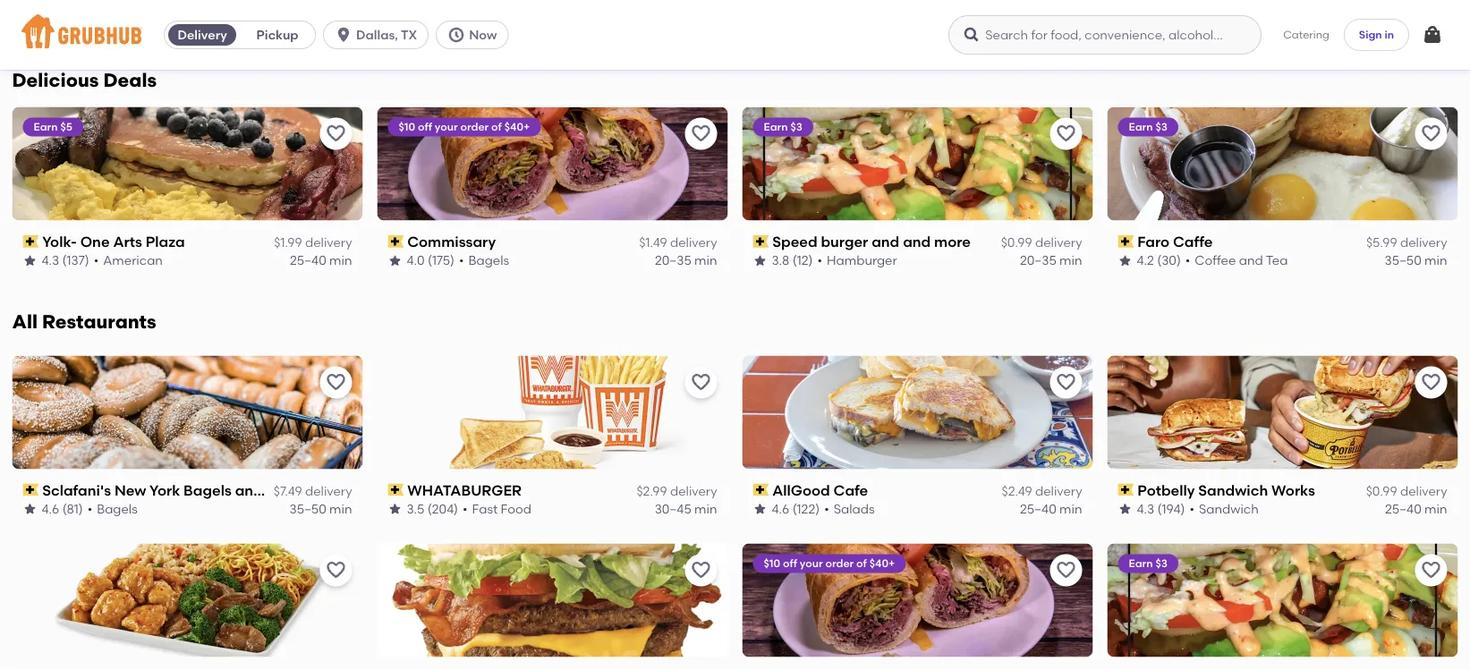 Task type: describe. For each thing, give the bounding box(es) containing it.
subscription pass image for potbelly sandwich works
[[1118, 484, 1134, 496]]

• for commissary
[[459, 253, 464, 268]]

• american for 3.8 (531)
[[460, 11, 529, 27]]

20–35 for speed burger and and more
[[1020, 253, 1057, 268]]

and left tea
[[1239, 253, 1263, 268]]

star icon image for potbelly sandwich works
[[1118, 502, 1132, 516]]

4.6 (122)
[[772, 502, 820, 517]]

all restaurants
[[12, 310, 156, 333]]

4.6 (81)
[[42, 502, 83, 517]]

3.5
[[407, 502, 425, 517]]

$5
[[60, 120, 72, 133]]

3.8 (12)
[[772, 253, 813, 268]]

• for allgood cafe
[[824, 502, 829, 517]]

20–35 for commissary
[[655, 253, 691, 268]]

whataburger
[[407, 481, 522, 499]]

4.6 for sclafani's new york bagels and sandwiches
[[42, 502, 59, 517]]

(81)
[[62, 502, 83, 517]]

sandwich for •
[[1199, 502, 1259, 517]]

star icon image for yolk- one arts plaza
[[23, 253, 37, 268]]

25–40 for allgood cafe
[[1020, 502, 1057, 517]]

sandwich for potbelly
[[1198, 481, 1268, 499]]

speed burger and and more
[[772, 233, 971, 250]]

0 vertical spatial 35–50 min
[[1385, 11, 1447, 27]]

delivery for sclafani's new york bagels and sandwiches
[[305, 483, 352, 499]]

dallas, tx
[[356, 27, 417, 43]]

$3 for faro
[[1156, 120, 1168, 133]]

potbelly
[[1137, 481, 1195, 499]]

in
[[1385, 28, 1394, 41]]

restaurants
[[42, 310, 156, 333]]

(175)
[[428, 253, 454, 268]]

new
[[114, 481, 146, 499]]

catering button
[[1271, 15, 1342, 55]]

$10 off your order of $40+ for topmost commissary logo
[[399, 120, 530, 133]]

• bagels for commissary
[[459, 253, 509, 268]]

0 horizontal spatial 20–35
[[290, 11, 326, 27]]

one
[[80, 233, 110, 250]]

panda express logo image
[[12, 543, 363, 657]]

potbelly sandwich works
[[1137, 481, 1315, 499]]

(204)
[[428, 502, 458, 517]]

1 horizontal spatial 30–45
[[1020, 11, 1057, 27]]

star icon image for faro caffe
[[1118, 253, 1132, 268]]

min for yolk- one arts plaza
[[329, 253, 352, 268]]

0 horizontal spatial 30–45
[[655, 502, 691, 517]]

faro caffe
[[1137, 233, 1213, 250]]

$0.99 for potbelly sandwich works
[[1366, 483, 1397, 499]]

yolk- one arts plaza
[[42, 233, 185, 250]]

hamburger
[[827, 253, 897, 268]]

subscription pass image for yolk- one arts plaza
[[23, 235, 39, 248]]

star icon image for whataburger
[[388, 502, 402, 516]]

burger
[[821, 233, 868, 250]]

catering
[[1283, 28, 1330, 41]]

svg image for now
[[448, 26, 465, 44]]

caffe
[[1173, 233, 1213, 250]]

sign in button
[[1344, 19, 1409, 51]]

• for sclafani's new york bagels and sandwiches
[[87, 502, 92, 517]]

arts
[[113, 233, 142, 250]]

whataburger logo image
[[377, 356, 728, 469]]

35–50 min for sclafani's new york bagels and sandwiches
[[289, 502, 352, 517]]

deals
[[103, 69, 157, 91]]

delivery for commissary
[[670, 235, 717, 250]]

american for 3.8 (531)
[[469, 11, 529, 27]]

sclafani's new york bagels and sandwiches logo image
[[12, 356, 363, 469]]

3.5 (204)
[[407, 502, 458, 517]]

order for bottommost commissary logo
[[825, 557, 854, 570]]

3.8 (531)
[[407, 11, 455, 27]]

4.3 (194)
[[1137, 502, 1185, 517]]

• american for 3.9 (156)
[[94, 11, 163, 27]]

earn $3 for faro
[[1129, 120, 1168, 133]]

1 horizontal spatial speed burger and and more logo image
[[1107, 543, 1458, 657]]

earn for faro
[[1129, 120, 1153, 133]]

$0.99 delivery for potbelly sandwich works
[[1366, 483, 1447, 499]]

sonic logo image
[[377, 543, 728, 657]]

3.8 for 3.8 (531)
[[407, 11, 424, 27]]

salads
[[834, 502, 875, 517]]

$2.99 delivery
[[637, 483, 717, 499]]

$2.99
[[637, 483, 667, 499]]

star icon image for speed burger and and more
[[753, 253, 767, 268]]

4.0 (175)
[[407, 253, 454, 268]]

(137)
[[62, 253, 89, 268]]

$1.49 delivery
[[639, 235, 717, 250]]

star icon image for allgood cafe
[[753, 502, 767, 516]]

american for 4.3 (137)
[[103, 253, 163, 268]]

star icon image for sclafani's new york bagels and sandwiches
[[23, 502, 37, 516]]

25–40 for potbelly sandwich works
[[1385, 502, 1422, 517]]

1 save this restaurant image from the left
[[690, 560, 712, 581]]

delivery for potbelly sandwich works
[[1400, 483, 1447, 499]]

delivery for whataburger
[[670, 483, 717, 499]]

(156)
[[62, 11, 90, 27]]

subscription pass image for faro caffe
[[1118, 235, 1134, 248]]

25–40 min for yolk- one arts plaza
[[290, 253, 352, 268]]

pickup
[[256, 27, 299, 43]]

$1.99 delivery
[[274, 235, 352, 250]]

more
[[934, 233, 971, 250]]

• for yolk- one arts plaza
[[94, 253, 99, 268]]

delivery for yolk- one arts plaza
[[305, 235, 352, 250]]

4.2 for 4.2 (393)
[[1137, 11, 1154, 27]]

dallas,
[[356, 27, 398, 43]]

fast
[[472, 502, 498, 517]]

0 horizontal spatial 20–35 min
[[290, 11, 352, 27]]

delicious deals
[[12, 69, 157, 91]]

min for faro caffe
[[1425, 253, 1447, 268]]

$10 for topmost commissary logo
[[399, 120, 415, 133]]

and left $7.49
[[235, 481, 263, 499]]

min for potbelly sandwich works
[[1425, 502, 1447, 517]]

(531)
[[427, 11, 455, 27]]

20–35 min for commissary
[[655, 253, 717, 268]]

$7.49
[[274, 483, 302, 499]]

3.9 (156)
[[42, 11, 90, 27]]

yolk-
[[42, 233, 77, 250]]

4.3 (137)
[[42, 253, 89, 268]]

sclafani's new york bagels and sandwiches
[[42, 481, 352, 499]]

bagels for commissary
[[468, 253, 509, 268]]

delivery for speed burger and and more
[[1035, 235, 1082, 250]]

• for potbelly sandwich works
[[1190, 502, 1194, 517]]

$7.49 delivery
[[274, 483, 352, 499]]

faro caffe logo image
[[1107, 107, 1458, 221]]

0 vertical spatial commissary logo image
[[377, 107, 728, 221]]

(30)
[[1157, 253, 1181, 268]]

4.2 (30)
[[1137, 253, 1181, 268]]

sclafani's
[[42, 481, 111, 499]]

subscription pass image for sclafani's new york bagels and sandwiches
[[23, 484, 39, 496]]

allgood cafe
[[772, 481, 868, 499]]

american for 3.9 (156)
[[104, 11, 163, 27]]

4.3 for yolk- one arts plaza
[[42, 253, 59, 268]]

sandwiches
[[266, 481, 352, 499]]

speed
[[772, 233, 817, 250]]

$40+ for topmost commissary logo
[[504, 120, 530, 133]]

food
[[501, 502, 531, 517]]

earn for speed
[[764, 120, 788, 133]]

plaza
[[146, 233, 185, 250]]

and left more
[[903, 233, 931, 250]]



Task type: locate. For each thing, give the bounding box(es) containing it.
star icon image for commissary
[[388, 253, 402, 268]]

york
[[149, 481, 180, 499]]

delivery
[[178, 27, 227, 43]]

subscription pass image
[[388, 235, 404, 248], [753, 235, 769, 248], [23, 484, 39, 496], [388, 484, 404, 496]]

1 vertical spatial order
[[825, 557, 854, 570]]

sign
[[1359, 28, 1382, 41]]

• bagels for sclafani's new york bagels and sandwiches
[[87, 502, 138, 517]]

svg image for dallas, tx
[[335, 26, 353, 44]]

works
[[1272, 481, 1315, 499]]

bagels right york
[[184, 481, 232, 499]]

save this restaurant image for earn $3
[[1420, 560, 1442, 581]]

svg image left the now
[[448, 26, 465, 44]]

0 horizontal spatial off
[[418, 120, 432, 133]]

2 vertical spatial 35–50 min
[[289, 502, 352, 517]]

• sandwich
[[1190, 502, 1259, 517]]

30–45 min down '$2.99 delivery'
[[655, 502, 717, 517]]

save this restaurant button
[[320, 118, 352, 150], [685, 118, 717, 150], [1050, 118, 1082, 150], [1415, 118, 1447, 150], [320, 366, 352, 399], [685, 366, 717, 399], [1050, 366, 1082, 399], [1415, 366, 1447, 399], [320, 554, 352, 586], [685, 554, 717, 586], [1050, 554, 1082, 586], [1415, 554, 1447, 586]]

min for speed burger and and more
[[1060, 253, 1082, 268]]

0 vertical spatial order
[[460, 120, 489, 133]]

of for topmost commissary logo
[[491, 120, 502, 133]]

svg image
[[1422, 24, 1443, 46], [335, 26, 353, 44], [448, 26, 465, 44]]

30–45 min right svg icon
[[1020, 11, 1082, 27]]

commissary logo image
[[377, 107, 728, 221], [742, 543, 1093, 657]]

• right (393)
[[1192, 11, 1197, 27]]

35–50 for faro caffe
[[1385, 253, 1422, 268]]

of
[[491, 120, 502, 133], [856, 557, 867, 570]]

delivery button
[[165, 21, 240, 49]]

• american for 4.3 (137)
[[94, 253, 163, 268]]

• for whataburger
[[463, 502, 468, 517]]

earn $3 for speed
[[764, 120, 803, 133]]

30–45 down '$2.99 delivery'
[[655, 502, 691, 517]]

svg image
[[963, 26, 981, 44]]

3.9
[[42, 11, 59, 27]]

1 horizontal spatial of
[[856, 557, 867, 570]]

35–50 min
[[1385, 11, 1447, 27], [1385, 253, 1447, 268], [289, 502, 352, 517]]

1 vertical spatial $0.99 delivery
[[1366, 483, 1447, 499]]

0 horizontal spatial your
[[435, 120, 458, 133]]

svg image inside dallas, tx button
[[335, 26, 353, 44]]

$3 for speed
[[790, 120, 803, 133]]

1 sandwich from the top
[[1198, 481, 1268, 499]]

4.6 for allgood cafe
[[772, 502, 789, 517]]

subscription pass image left sclafani's
[[23, 484, 39, 496]]

subscription pass image left potbelly
[[1118, 484, 1134, 496]]

1 horizontal spatial • bagels
[[459, 253, 509, 268]]

svg image left the dallas,
[[335, 26, 353, 44]]

0 vertical spatial $10 off your order of $40+
[[399, 120, 530, 133]]

commissary
[[407, 233, 496, 250]]

1 horizontal spatial $0.99 delivery
[[1366, 483, 1447, 499]]

all
[[12, 310, 38, 333]]

delivery for allgood cafe
[[1035, 483, 1082, 499]]

0 vertical spatial 30–45
[[1020, 11, 1057, 27]]

2 horizontal spatial svg image
[[1422, 24, 1443, 46]]

1 vertical spatial of
[[856, 557, 867, 570]]

4.3 down yolk-
[[42, 253, 59, 268]]

1 vertical spatial 35–50
[[1385, 253, 1422, 268]]

cafe
[[834, 481, 868, 499]]

3.8 left (12)
[[772, 253, 790, 268]]

1 vertical spatial sandwich
[[1199, 502, 1259, 517]]

1 horizontal spatial 4.3
[[1137, 502, 1154, 517]]

• for faro caffe
[[1185, 253, 1190, 268]]

bagels down commissary at the left of page
[[468, 253, 509, 268]]

1 horizontal spatial 25–40
[[1020, 502, 1057, 517]]

1 vertical spatial 4.3
[[1137, 502, 1154, 517]]

25–40 min for allgood cafe
[[1020, 502, 1082, 517]]

25–40 for yolk- one arts plaza
[[290, 253, 326, 268]]

• bagels
[[459, 253, 509, 268], [87, 502, 138, 517]]

1 horizontal spatial 20–35
[[655, 253, 691, 268]]

0 horizontal spatial of
[[491, 120, 502, 133]]

• right the (175)
[[459, 253, 464, 268]]

subscription pass image for whataburger
[[388, 484, 404, 496]]

• salads
[[824, 502, 875, 517]]

tea
[[1266, 253, 1288, 268]]

speed burger and and more logo image
[[742, 107, 1093, 221], [1107, 543, 1458, 657]]

4.3 left (194)
[[1137, 502, 1154, 517]]

0 vertical spatial 35–50
[[1385, 11, 1422, 27]]

save this restaurant image
[[325, 123, 347, 145], [690, 123, 712, 145], [1055, 123, 1077, 145], [1420, 123, 1442, 145], [325, 372, 347, 393], [690, 372, 712, 393], [1055, 372, 1077, 393], [1420, 372, 1442, 393], [325, 560, 347, 581]]

$1.49
[[639, 235, 667, 250]]

Search for food, convenience, alcohol... search field
[[949, 15, 1262, 55]]

• bagels down 'new'
[[87, 502, 138, 517]]

0 horizontal spatial • bagels
[[87, 502, 138, 517]]

2 vertical spatial 35–50
[[289, 502, 326, 517]]

$10 off your order of $40+
[[399, 120, 530, 133], [764, 557, 895, 570]]

2 vertical spatial bagels
[[97, 502, 138, 517]]

faro
[[1137, 233, 1170, 250]]

subscription pass image for allgood cafe
[[753, 484, 769, 496]]

earn $5
[[34, 120, 72, 133]]

0 horizontal spatial $10
[[399, 120, 415, 133]]

35–50 for sclafani's new york bagels and sandwiches
[[289, 502, 326, 517]]

delivery
[[305, 235, 352, 250], [670, 235, 717, 250], [1035, 235, 1082, 250], [1400, 235, 1447, 250], [305, 483, 352, 499], [670, 483, 717, 499], [1035, 483, 1082, 499], [1400, 483, 1447, 499]]

$0.99 delivery for speed burger and and more
[[1001, 235, 1082, 250]]

bagels down 'new'
[[97, 502, 138, 517]]

your for bottommost commissary logo
[[800, 557, 823, 570]]

2 horizontal spatial 25–40 min
[[1385, 502, 1447, 517]]

1 horizontal spatial $10 off your order of $40+
[[764, 557, 895, 570]]

subscription pass image left whataburger
[[388, 484, 404, 496]]

4.2 left (393)
[[1137, 11, 1154, 27]]

american up the now
[[469, 11, 529, 27]]

25–40 min for potbelly sandwich works
[[1385, 502, 1447, 517]]

2 4.6 from the left
[[772, 502, 789, 517]]

pickup button
[[240, 21, 315, 49]]

off
[[418, 120, 432, 133], [783, 557, 797, 570]]

asian
[[1201, 11, 1235, 27]]

0 vertical spatial your
[[435, 120, 458, 133]]

• down whataburger
[[463, 502, 468, 517]]

your for topmost commissary logo
[[435, 120, 458, 133]]

star icon image left 4.2 (30)
[[1118, 253, 1132, 268]]

$0.99 delivery
[[1001, 235, 1082, 250], [1366, 483, 1447, 499]]

• right (156) at the left top
[[94, 11, 99, 27]]

star icon image left 4.6 (122)
[[753, 502, 767, 516]]

1 vertical spatial 30–45 min
[[655, 502, 717, 517]]

off for bottommost commissary logo
[[783, 557, 797, 570]]

1 vertical spatial 35–50 min
[[1385, 253, 1447, 268]]

1 vertical spatial speed burger and and more logo image
[[1107, 543, 1458, 657]]

tx
[[401, 27, 417, 43]]

bagels
[[468, 253, 509, 268], [184, 481, 232, 499], [97, 502, 138, 517]]

save this restaurant image for $10 off your order of $40+
[[1055, 560, 1077, 581]]

star icon image left 4.6 (81)
[[23, 502, 37, 516]]

1 horizontal spatial save this restaurant image
[[1055, 560, 1077, 581]]

1 vertical spatial $40+
[[870, 557, 895, 570]]

3.8 for 3.8 (12)
[[772, 253, 790, 268]]

0 horizontal spatial $10 off your order of $40+
[[399, 120, 530, 133]]

4.6 left '(122)'
[[772, 502, 789, 517]]

• bagels down commissary at the left of page
[[459, 253, 509, 268]]

0 horizontal spatial 25–40
[[290, 253, 326, 268]]

2 horizontal spatial bagels
[[468, 253, 509, 268]]

4.2 for 4.2 (30)
[[1137, 253, 1154, 268]]

• hamburger
[[817, 253, 897, 268]]

allgood
[[772, 481, 830, 499]]

american right (156) at the left top
[[104, 11, 163, 27]]

$10 for bottommost commissary logo
[[764, 557, 780, 570]]

35–50 min down $5.99 delivery
[[1385, 253, 1447, 268]]

delicious
[[12, 69, 99, 91]]

svg image inside now button
[[448, 26, 465, 44]]

2 horizontal spatial 25–40
[[1385, 502, 1422, 517]]

1 vertical spatial $10 off your order of $40+
[[764, 557, 895, 570]]

0 horizontal spatial speed burger and and more logo image
[[742, 107, 1093, 221]]

1 horizontal spatial $0.99
[[1366, 483, 1397, 499]]

star icon image left 4.2 (393) at the top of page
[[1118, 12, 1132, 26]]

1 horizontal spatial order
[[825, 557, 854, 570]]

• american down arts
[[94, 253, 163, 268]]

$3
[[790, 120, 803, 133], [1156, 120, 1168, 133], [1156, 557, 1168, 570]]

main navigation navigation
[[0, 0, 1470, 70]]

1 horizontal spatial 20–35 min
[[655, 253, 717, 268]]

$5.99
[[1366, 235, 1397, 250]]

• right (30)
[[1185, 253, 1190, 268]]

1 horizontal spatial 30–45 min
[[1020, 11, 1082, 27]]

min
[[329, 11, 352, 27], [1060, 11, 1082, 27], [1425, 11, 1447, 27], [329, 253, 352, 268], [694, 253, 717, 268], [1060, 253, 1082, 268], [1425, 253, 1447, 268], [329, 502, 352, 517], [694, 502, 717, 517], [1060, 502, 1082, 517], [1425, 502, 1447, 517]]

(194)
[[1157, 502, 1185, 517]]

$1.99
[[274, 235, 302, 250]]

30–45 min
[[1020, 11, 1082, 27], [655, 502, 717, 517]]

1 horizontal spatial $10
[[764, 557, 780, 570]]

earn $3
[[764, 120, 803, 133], [1129, 120, 1168, 133], [1129, 557, 1168, 570]]

0 horizontal spatial 3.8
[[407, 11, 424, 27]]

3.8 up tx
[[407, 11, 424, 27]]

• right (194)
[[1190, 502, 1194, 517]]

subscription pass image for commissary
[[388, 235, 404, 248]]

0 horizontal spatial 25–40 min
[[290, 253, 352, 268]]

35–50 min for faro caffe
[[1385, 253, 1447, 268]]

now button
[[436, 21, 516, 49]]

svg image right in
[[1422, 24, 1443, 46]]

star icon image left 3.9
[[23, 12, 37, 26]]

25–40
[[290, 253, 326, 268], [1020, 502, 1057, 517], [1385, 502, 1422, 517]]

$2.49
[[1002, 483, 1032, 499]]

sandwich up • sandwich
[[1198, 481, 1268, 499]]

$40+ for bottommost commissary logo
[[870, 557, 895, 570]]

yolk- one arts plaza logo image
[[12, 107, 363, 221]]

2 sandwich from the top
[[1199, 502, 1259, 517]]

30–45 right svg icon
[[1020, 11, 1057, 27]]

• american right (156) at the left top
[[94, 11, 163, 27]]

star icon image up dallas, tx
[[388, 12, 402, 26]]

potbelly sandwich works logo image
[[1107, 356, 1458, 469]]

0 vertical spatial • bagels
[[459, 253, 509, 268]]

$0.99 for speed burger and and more
[[1001, 235, 1032, 250]]

star icon image
[[23, 12, 37, 26], [388, 12, 402, 26], [1118, 12, 1132, 26], [23, 253, 37, 268], [388, 253, 402, 268], [753, 253, 767, 268], [1118, 253, 1132, 268], [23, 502, 37, 516], [388, 502, 402, 516], [753, 502, 767, 516], [1118, 502, 1132, 516]]

1 vertical spatial bagels
[[184, 481, 232, 499]]

0 vertical spatial 4.3
[[42, 253, 59, 268]]

• down "one"
[[94, 253, 99, 268]]

1 vertical spatial • bagels
[[87, 502, 138, 517]]

$0.99 right works
[[1366, 483, 1397, 499]]

4.2
[[1137, 11, 1154, 27], [1137, 253, 1154, 268]]

0 horizontal spatial commissary logo image
[[377, 107, 728, 221]]

35–50 min down $7.49 delivery
[[289, 502, 352, 517]]

(12)
[[793, 253, 813, 268]]

0 horizontal spatial order
[[460, 120, 489, 133]]

min for sclafani's new york bagels and sandwiches
[[329, 502, 352, 517]]

0 horizontal spatial svg image
[[335, 26, 353, 44]]

star icon image left 3.8 (12)
[[753, 253, 767, 268]]

0 horizontal spatial $0.99
[[1001, 235, 1032, 250]]

subscription pass image left the faro
[[1118, 235, 1134, 248]]

$10
[[399, 120, 415, 133], [764, 557, 780, 570]]

subscription pass image left speed
[[753, 235, 769, 248]]

0 horizontal spatial bagels
[[97, 502, 138, 517]]

off for topmost commissary logo
[[418, 120, 432, 133]]

0 vertical spatial off
[[418, 120, 432, 133]]

0 vertical spatial $40+
[[504, 120, 530, 133]]

bagels for sclafani's new york bagels and sandwiches
[[97, 502, 138, 517]]

1 vertical spatial 4.2
[[1137, 253, 1154, 268]]

save this restaurant image
[[690, 560, 712, 581], [1055, 560, 1077, 581], [1420, 560, 1442, 581]]

0 vertical spatial 30–45 min
[[1020, 11, 1082, 27]]

20–35 min
[[290, 11, 352, 27], [655, 253, 717, 268], [1020, 253, 1082, 268]]

4.0
[[407, 253, 425, 268]]

(393)
[[1157, 11, 1187, 27]]

$10 off your order of $40+ for bottommost commissary logo
[[764, 557, 895, 570]]

0 vertical spatial $0.99
[[1001, 235, 1032, 250]]

1 horizontal spatial $40+
[[870, 557, 895, 570]]

35–50 min up in
[[1385, 11, 1447, 27]]

• american up the now
[[460, 11, 529, 27]]

subscription pass image left commissary at the left of page
[[388, 235, 404, 248]]

order for topmost commissary logo
[[460, 120, 489, 133]]

1 vertical spatial your
[[800, 557, 823, 570]]

min for commissary
[[694, 253, 717, 268]]

coffee
[[1195, 253, 1236, 268]]

2 horizontal spatial 20–35 min
[[1020, 253, 1082, 268]]

star icon image left 4.0
[[388, 253, 402, 268]]

0 vertical spatial 4.2
[[1137, 11, 1154, 27]]

1 horizontal spatial off
[[783, 557, 797, 570]]

$2.49 delivery
[[1002, 483, 1082, 499]]

1 4.6 from the left
[[42, 502, 59, 517]]

• for speed burger and and more
[[817, 253, 822, 268]]

sandwich down the potbelly sandwich works on the bottom of the page
[[1199, 502, 1259, 517]]

2 horizontal spatial 20–35
[[1020, 253, 1057, 268]]

min for whataburger
[[694, 502, 717, 517]]

$40+
[[504, 120, 530, 133], [870, 557, 895, 570]]

1 vertical spatial 3.8
[[772, 253, 790, 268]]

subscription pass image for speed burger and and more
[[753, 235, 769, 248]]

• coffee and tea
[[1185, 253, 1288, 268]]

• right (81)
[[87, 502, 92, 517]]

4.2 down the faro
[[1137, 253, 1154, 268]]

0 vertical spatial sandwich
[[1198, 481, 1268, 499]]

1 vertical spatial off
[[783, 557, 797, 570]]

0 vertical spatial $0.99 delivery
[[1001, 235, 1082, 250]]

0 vertical spatial bagels
[[468, 253, 509, 268]]

1 vertical spatial commissary logo image
[[742, 543, 1093, 657]]

sign in
[[1359, 28, 1394, 41]]

0 horizontal spatial $40+
[[504, 120, 530, 133]]

of for bottommost commissary logo
[[856, 557, 867, 570]]

1 vertical spatial $0.99
[[1366, 483, 1397, 499]]

min for allgood cafe
[[1060, 502, 1082, 517]]

3.8
[[407, 11, 424, 27], [772, 253, 790, 268]]

1 4.2 from the top
[[1137, 11, 1154, 27]]

• down the allgood cafe
[[824, 502, 829, 517]]

4.2 (393)
[[1137, 11, 1187, 27]]

30–45
[[1020, 11, 1057, 27], [655, 502, 691, 517]]

35–50 down $5.99 delivery
[[1385, 253, 1422, 268]]

1 horizontal spatial your
[[800, 557, 823, 570]]

1 horizontal spatial commissary logo image
[[742, 543, 1093, 657]]

4.6
[[42, 502, 59, 517], [772, 502, 789, 517]]

0 vertical spatial 3.8
[[407, 11, 424, 27]]

dallas, tx button
[[323, 21, 436, 49]]

• right (12)
[[817, 253, 822, 268]]

star icon image left 4.3 (194)
[[1118, 502, 1132, 516]]

delivery for faro caffe
[[1400, 235, 1447, 250]]

4.3 for potbelly sandwich works
[[1137, 502, 1154, 517]]

0 vertical spatial of
[[491, 120, 502, 133]]

star icon image left 3.5
[[388, 502, 402, 516]]

(122)
[[792, 502, 820, 517]]

35–50 up in
[[1385, 11, 1422, 27]]

1 horizontal spatial svg image
[[448, 26, 465, 44]]

35–50 down $7.49 delivery
[[289, 502, 326, 517]]

0 vertical spatial speed burger and and more logo image
[[742, 107, 1093, 221]]

0 horizontal spatial 30–45 min
[[655, 502, 717, 517]]

2 save this restaurant image from the left
[[1055, 560, 1077, 581]]

your
[[435, 120, 458, 133], [800, 557, 823, 570]]

earn for yolk-
[[34, 120, 58, 133]]

1 horizontal spatial 4.6
[[772, 502, 789, 517]]

• asian
[[1192, 11, 1235, 27]]

$0.99 right more
[[1001, 235, 1032, 250]]

subscription pass image
[[23, 235, 39, 248], [1118, 235, 1134, 248], [753, 484, 769, 496], [1118, 484, 1134, 496]]

allgood cafe logo image
[[742, 356, 1093, 469]]

american down arts
[[103, 253, 163, 268]]

$5.99 delivery
[[1366, 235, 1447, 250]]

• american
[[94, 11, 163, 27], [460, 11, 529, 27], [94, 253, 163, 268]]

1 horizontal spatial bagels
[[184, 481, 232, 499]]

0 horizontal spatial save this restaurant image
[[690, 560, 712, 581]]

and up hamburger
[[872, 233, 900, 250]]

4.6 left (81)
[[42, 502, 59, 517]]

3 save this restaurant image from the left
[[1420, 560, 1442, 581]]

subscription pass image left allgood
[[753, 484, 769, 496]]

1 horizontal spatial 3.8
[[772, 253, 790, 268]]

1 vertical spatial 30–45
[[655, 502, 691, 517]]

star icon image left 4.3 (137)
[[23, 253, 37, 268]]

35–50
[[1385, 11, 1422, 27], [1385, 253, 1422, 268], [289, 502, 326, 517]]

subscription pass image left yolk-
[[23, 235, 39, 248]]

2 4.2 from the top
[[1137, 253, 1154, 268]]

1 horizontal spatial 25–40 min
[[1020, 502, 1082, 517]]

1 vertical spatial $10
[[764, 557, 780, 570]]

• fast food
[[463, 502, 531, 517]]

sandwich
[[1198, 481, 1268, 499], [1199, 502, 1259, 517]]

now
[[469, 27, 497, 43]]

0 horizontal spatial $0.99 delivery
[[1001, 235, 1082, 250]]

20–35 min for speed burger and and more
[[1020, 253, 1082, 268]]

0 horizontal spatial 4.3
[[42, 253, 59, 268]]

• right the (531)
[[460, 11, 465, 27]]

4.3
[[42, 253, 59, 268], [1137, 502, 1154, 517]]

0 vertical spatial $10
[[399, 120, 415, 133]]

0 horizontal spatial 4.6
[[42, 502, 59, 517]]

2 horizontal spatial save this restaurant image
[[1420, 560, 1442, 581]]



Task type: vqa. For each thing, say whether or not it's contained in the screenshot.
catering pizza in the tab
no



